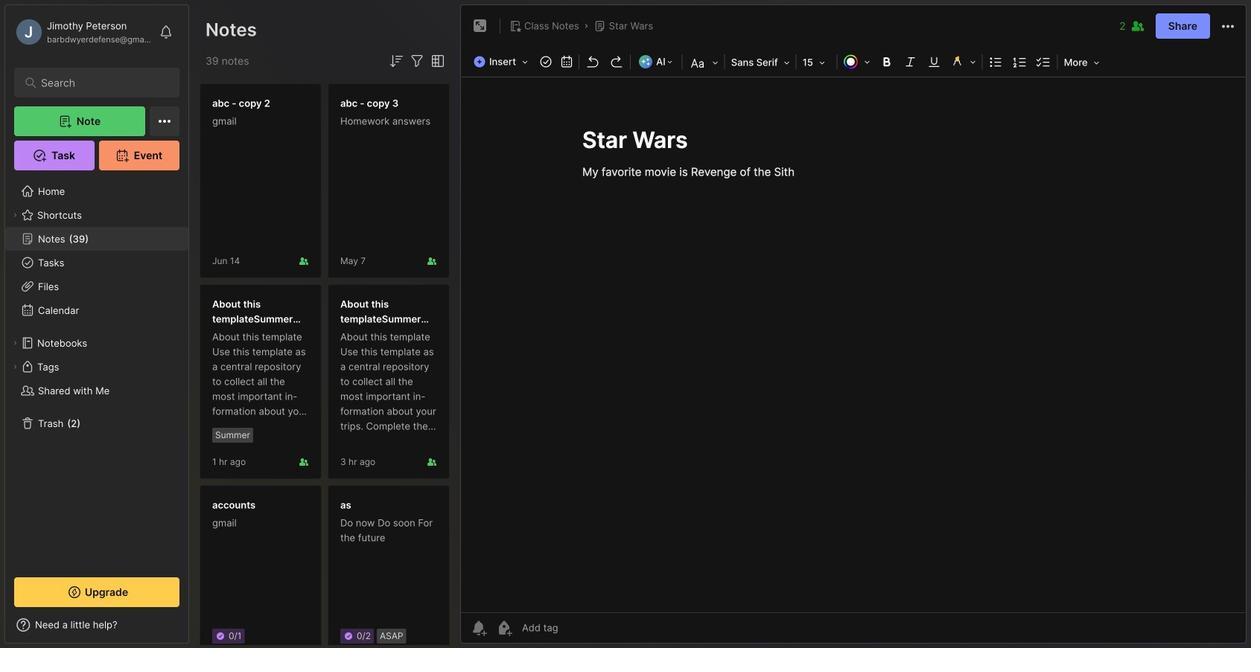 Task type: describe. For each thing, give the bounding box(es) containing it.
add a reminder image
[[470, 620, 488, 637]]

Heading level field
[[684, 52, 723, 73]]

expand notebooks image
[[10, 339, 19, 348]]

bold image
[[876, 51, 897, 72]]

Add filters field
[[408, 52, 426, 70]]

Font family field
[[727, 52, 794, 73]]

Insert field
[[470, 51, 536, 72]]

note window element
[[460, 4, 1247, 648]]

expand note image
[[471, 17, 489, 35]]

Sort options field
[[387, 52, 405, 70]]

none search field inside main element
[[41, 74, 160, 92]]

View options field
[[426, 52, 447, 70]]

task image
[[537, 51, 555, 72]]

More field
[[1059, 52, 1104, 73]]

Note Editor text field
[[461, 77, 1246, 613]]

Search text field
[[41, 76, 160, 90]]

WHAT'S NEW field
[[5, 614, 188, 637]]

undo image
[[582, 51, 603, 72]]

underline image
[[924, 51, 945, 72]]

add tag image
[[495, 620, 513, 637]]

Font size field
[[798, 52, 835, 73]]

expand tags image
[[10, 363, 19, 372]]

checklist image
[[1033, 51, 1054, 72]]

add filters image
[[408, 52, 426, 70]]

main element
[[0, 0, 194, 649]]



Task type: vqa. For each thing, say whether or not it's contained in the screenshot.
add a reminder icon
yes



Task type: locate. For each thing, give the bounding box(es) containing it.
calendar event image
[[558, 51, 576, 72]]

numbered list image
[[1010, 51, 1030, 72]]

More actions field
[[1219, 17, 1237, 35]]

Account field
[[14, 17, 152, 47]]

italic image
[[900, 51, 921, 72]]

None search field
[[41, 74, 160, 92]]

Font color field
[[839, 51, 875, 72]]

more actions image
[[1219, 18, 1237, 35]]

click to collapse image
[[188, 621, 199, 639]]

redo image
[[606, 51, 627, 72]]

Add tag field
[[521, 622, 632, 635]]

bulleted list image
[[986, 51, 1007, 72]]

Highlight field
[[946, 51, 981, 72]]



